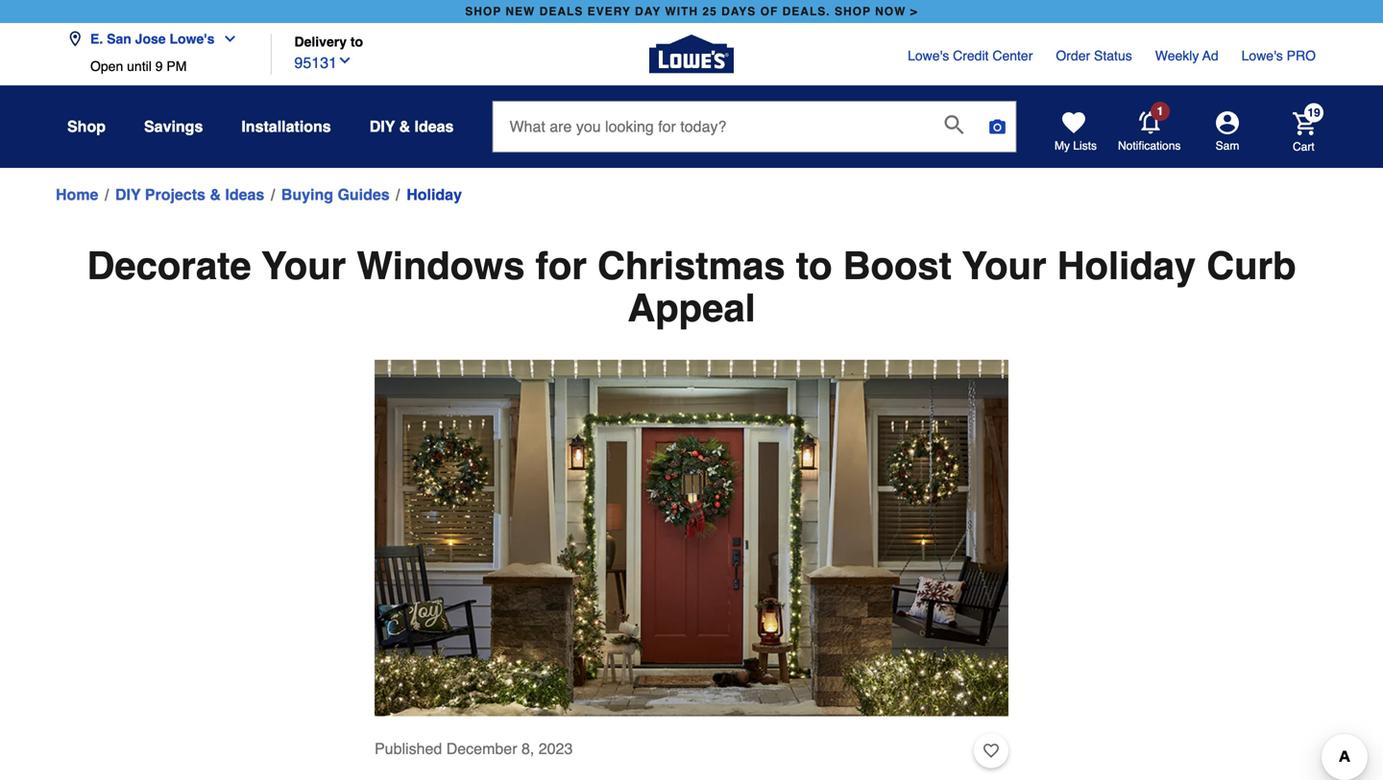 Task type: vqa. For each thing, say whether or not it's contained in the screenshot.
my lists
yes



Task type: describe. For each thing, give the bounding box(es) containing it.
sam button
[[1181, 111, 1274, 154]]

lowe's home improvement lists image
[[1062, 111, 1085, 134]]

lowe's inside button
[[169, 31, 215, 47]]

my lists link
[[1055, 111, 1097, 154]]

heart outline image
[[984, 741, 999, 762]]

diy & ideas
[[369, 118, 454, 135]]

1 your from the left
[[262, 244, 346, 288]]

shop new deals every day with 25 days of deals. shop now >
[[465, 5, 918, 18]]

shop button
[[67, 109, 106, 144]]

8,
[[521, 741, 534, 758]]

delivery
[[294, 34, 347, 49]]

christmas
[[597, 244, 785, 288]]

published
[[375, 741, 442, 758]]

guides
[[338, 186, 390, 204]]

projects
[[145, 186, 205, 204]]

my
[[1055, 139, 1070, 153]]

lowe's home improvement logo image
[[649, 12, 734, 97]]

savings
[[144, 118, 203, 135]]

credit
[[953, 48, 989, 63]]

diy projects & ideas link
[[115, 183, 264, 206]]

new
[[506, 5, 535, 18]]

lists
[[1073, 139, 1097, 153]]

the exterior of a house decorated for christmas with garlands, wreaths and icicle lights. image
[[375, 360, 1008, 717]]

lowe's pro
[[1242, 48, 1316, 63]]

2 your from the left
[[962, 244, 1046, 288]]

order
[[1056, 48, 1090, 63]]

0 vertical spatial to
[[350, 34, 363, 49]]

diy for diy & ideas
[[369, 118, 395, 135]]

cart
[[1293, 140, 1315, 153]]

0 horizontal spatial &
[[210, 186, 221, 204]]

notifications
[[1118, 139, 1181, 153]]

days
[[721, 5, 756, 18]]

my lists
[[1055, 139, 1097, 153]]

95131
[[294, 54, 337, 72]]

holiday inside decorate your windows for christmas to boost your holiday curb appeal
[[1057, 244, 1196, 288]]

until
[[127, 59, 152, 74]]

lowe's home improvement cart image
[[1293, 112, 1316, 135]]

savings button
[[144, 109, 203, 144]]

now
[[875, 5, 906, 18]]

chevron down image inside 95131 button
[[337, 53, 352, 68]]

home
[[56, 186, 98, 204]]

pro
[[1287, 48, 1316, 63]]

buying
[[281, 186, 333, 204]]

pm
[[167, 59, 187, 74]]

95131 button
[[294, 50, 352, 74]]

deals
[[539, 5, 583, 18]]

for
[[536, 244, 587, 288]]

curb
[[1207, 244, 1296, 288]]

1
[[1157, 105, 1163, 118]]

lowe's home improvement notification center image
[[1139, 111, 1162, 135]]

holiday link
[[406, 183, 462, 206]]



Task type: locate. For each thing, give the bounding box(es) containing it.
shop
[[465, 5, 501, 18], [835, 5, 871, 18]]

1 vertical spatial &
[[210, 186, 221, 204]]

1 shop from the left
[[465, 5, 501, 18]]

1 horizontal spatial lowe's
[[908, 48, 949, 63]]

lowe's for lowe's pro
[[1242, 48, 1283, 63]]

0 vertical spatial ideas
[[414, 118, 454, 135]]

decorate
[[87, 244, 251, 288]]

december
[[446, 741, 517, 758]]

chevron down image down delivery to
[[337, 53, 352, 68]]

diy up guides
[[369, 118, 395, 135]]

home link
[[56, 183, 98, 206]]

1 vertical spatial chevron down image
[[337, 53, 352, 68]]

& up holiday link on the top
[[399, 118, 410, 135]]

lowe's up pm
[[169, 31, 215, 47]]

lowe's
[[169, 31, 215, 47], [908, 48, 949, 63], [1242, 48, 1283, 63]]

0 horizontal spatial your
[[262, 244, 346, 288]]

0 horizontal spatial holiday
[[406, 186, 462, 204]]

deals.
[[782, 5, 830, 18]]

shop new deals every day with 25 days of deals. shop now > link
[[461, 0, 922, 23]]

every
[[587, 5, 631, 18]]

0 horizontal spatial to
[[350, 34, 363, 49]]

e.
[[90, 31, 103, 47]]

boost
[[843, 244, 952, 288]]

1 vertical spatial diy
[[115, 186, 141, 204]]

diy left projects
[[115, 186, 141, 204]]

chevron down image right the jose
[[215, 31, 238, 47]]

1 horizontal spatial diy
[[369, 118, 395, 135]]

0 vertical spatial diy
[[369, 118, 395, 135]]

lowe's pro link
[[1242, 46, 1316, 65]]

1 vertical spatial holiday
[[1057, 244, 1196, 288]]

weekly ad
[[1155, 48, 1218, 63]]

lowe's for lowe's credit center
[[908, 48, 949, 63]]

san
[[107, 31, 131, 47]]

diy for diy projects & ideas
[[115, 186, 141, 204]]

0 horizontal spatial diy
[[115, 186, 141, 204]]

of
[[760, 5, 778, 18]]

day
[[635, 5, 661, 18]]

1 horizontal spatial chevron down image
[[337, 53, 352, 68]]

chevron down image
[[215, 31, 238, 47], [337, 53, 352, 68]]

to right delivery
[[350, 34, 363, 49]]

& inside button
[[399, 118, 410, 135]]

ideas up holiday link on the top
[[414, 118, 454, 135]]

& right projects
[[210, 186, 221, 204]]

1 horizontal spatial shop
[[835, 5, 871, 18]]

diy & ideas button
[[369, 109, 454, 144]]

0 horizontal spatial shop
[[465, 5, 501, 18]]

order status
[[1056, 48, 1132, 63]]

diy inside the "diy projects & ideas" link
[[115, 186, 141, 204]]

0 horizontal spatial lowe's
[[169, 31, 215, 47]]

>
[[910, 5, 918, 18]]

19
[[1307, 106, 1320, 120]]

0 horizontal spatial ideas
[[225, 186, 264, 204]]

shop left now
[[835, 5, 871, 18]]

ideas left buying on the left top of page
[[225, 186, 264, 204]]

decorate your windows for christmas to boost your holiday curb appeal
[[87, 244, 1296, 330]]

1 vertical spatial to
[[796, 244, 832, 288]]

1 horizontal spatial ideas
[[414, 118, 454, 135]]

diy inside diy & ideas button
[[369, 118, 395, 135]]

lowe's credit center link
[[908, 46, 1033, 65]]

installations
[[241, 118, 331, 135]]

ideas
[[414, 118, 454, 135], [225, 186, 264, 204]]

to inside decorate your windows for christmas to boost your holiday curb appeal
[[796, 244, 832, 288]]

lowe's credit center
[[908, 48, 1033, 63]]

lowe's left credit
[[908, 48, 949, 63]]

2023
[[539, 741, 573, 758]]

order status link
[[1056, 46, 1132, 65]]

your
[[262, 244, 346, 288], [962, 244, 1046, 288]]

buying guides
[[281, 186, 390, 204]]

open
[[90, 59, 123, 74]]

diy projects & ideas
[[115, 186, 264, 204]]

0 horizontal spatial chevron down image
[[215, 31, 238, 47]]

location image
[[67, 31, 83, 47]]

published december 8, 2023
[[375, 741, 573, 758]]

installations button
[[241, 109, 331, 144]]

open until 9 pm
[[90, 59, 187, 74]]

holiday
[[406, 186, 462, 204], [1057, 244, 1196, 288]]

ideas inside button
[[414, 118, 454, 135]]

delivery to
[[294, 34, 363, 49]]

windows
[[357, 244, 525, 288]]

status
[[1094, 48, 1132, 63]]

2 horizontal spatial lowe's
[[1242, 48, 1283, 63]]

0 vertical spatial &
[[399, 118, 410, 135]]

shop
[[67, 118, 106, 135]]

jose
[[135, 31, 166, 47]]

sam
[[1216, 139, 1239, 153]]

1 horizontal spatial to
[[796, 244, 832, 288]]

Search Query text field
[[493, 102, 929, 152]]

diy
[[369, 118, 395, 135], [115, 186, 141, 204]]

to
[[350, 34, 363, 49], [796, 244, 832, 288]]

weekly
[[1155, 48, 1199, 63]]

1 horizontal spatial &
[[399, 118, 410, 135]]

buying guides link
[[281, 183, 390, 206]]

shop left new
[[465, 5, 501, 18]]

to left the boost
[[796, 244, 832, 288]]

25
[[702, 5, 717, 18]]

search image
[[945, 115, 964, 135]]

2 shop from the left
[[835, 5, 871, 18]]

0 vertical spatial holiday
[[406, 186, 462, 204]]

None search field
[[492, 101, 1017, 170]]

appeal
[[627, 286, 756, 330]]

lowe's left pro
[[1242, 48, 1283, 63]]

e. san jose lowe's button
[[67, 20, 245, 59]]

1 vertical spatial ideas
[[225, 186, 264, 204]]

with
[[665, 5, 698, 18]]

0 vertical spatial chevron down image
[[215, 31, 238, 47]]

ad
[[1202, 48, 1218, 63]]

1 horizontal spatial holiday
[[1057, 244, 1196, 288]]

&
[[399, 118, 410, 135], [210, 186, 221, 204]]

center
[[992, 48, 1033, 63]]

9
[[155, 59, 163, 74]]

weekly ad link
[[1155, 46, 1218, 65]]

camera image
[[988, 117, 1007, 136]]

1 horizontal spatial your
[[962, 244, 1046, 288]]

e. san jose lowe's
[[90, 31, 215, 47]]



